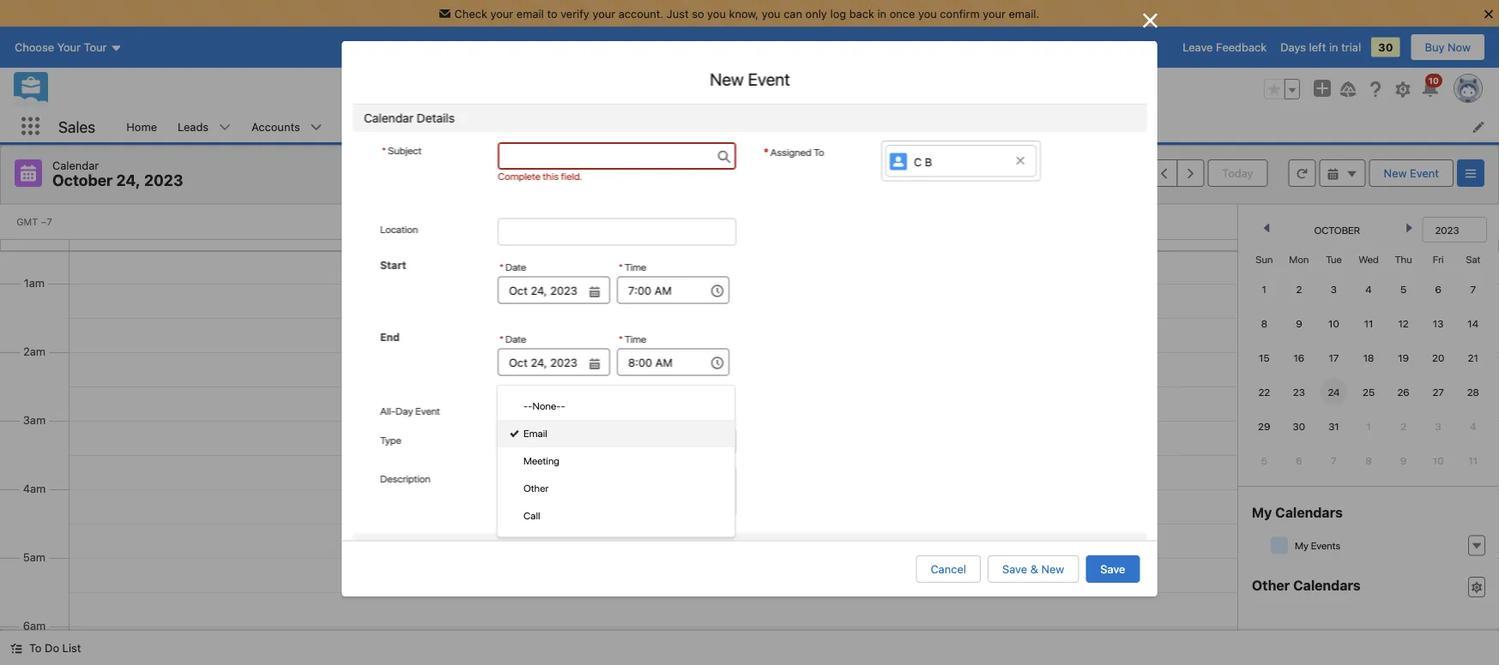 Task type: locate. For each thing, give the bounding box(es) containing it.
1 vertical spatial to
[[409, 540, 422, 554]]

all-day event
[[380, 406, 440, 418]]

you right 'so'
[[707, 7, 726, 20]]

1 vertical spatial time
[[624, 334, 646, 346]]

0 vertical spatial new event
[[709, 69, 790, 89]]

2 down mon
[[1296, 283, 1302, 295]]

other for other
[[524, 482, 549, 494]]

text default image
[[1327, 168, 1339, 180]]

mon
[[1289, 253, 1309, 265]]

1 down sun
[[1262, 283, 1267, 295]]

your left the email
[[490, 7, 513, 20]]

4 down wed
[[1366, 283, 1372, 295]]

0 vertical spatial date
[[505, 261, 526, 273]]

5
[[1401, 283, 1407, 295], [1261, 455, 1267, 467]]

9 up 16
[[1296, 318, 1302, 330]]

3 your from the left
[[983, 7, 1006, 20]]

1 time from the top
[[624, 261, 646, 273]]

0 vertical spatial * date
[[499, 261, 526, 273]]

to do list button
[[0, 632, 91, 666]]

5 down thu
[[1401, 283, 1407, 295]]

contacts list item
[[333, 111, 423, 142]]

trial
[[1342, 41, 1361, 54]]

calendars for my calendars
[[1276, 505, 1343, 521]]

october up wed
[[1314, 224, 1360, 236]]

0 vertical spatial in
[[878, 7, 887, 20]]

1 horizontal spatial 7
[[1470, 283, 1476, 295]]

0 horizontal spatial new
[[709, 69, 744, 89]]

time for start
[[624, 261, 646, 273]]

2 date from the top
[[505, 334, 526, 346]]

0 horizontal spatial october
[[52, 171, 113, 190]]

cancel
[[931, 563, 966, 576]]

1 vertical spatial 5
[[1261, 455, 1267, 467]]

my right hide items image
[[1295, 540, 1309, 552]]

october left the 24,
[[52, 171, 113, 190]]

1
[[1262, 283, 1267, 295], [1367, 421, 1371, 433]]

calendar up * subject
[[363, 111, 413, 125]]

tue inside grid
[[1326, 253, 1342, 265]]

calendars up my events
[[1276, 505, 1343, 521]]

9 down 26
[[1400, 455, 1407, 467]]

save & new
[[1002, 563, 1065, 576]]

None text field
[[497, 277, 610, 304], [497, 349, 610, 376], [497, 277, 610, 304], [497, 349, 610, 376]]

6 up my calendars
[[1296, 455, 1302, 467]]

8
[[1261, 318, 1268, 330], [1366, 455, 1372, 467]]

1 horizontal spatial other
[[1252, 578, 1290, 594]]

2 horizontal spatial to
[[813, 146, 824, 158]]

list
[[116, 111, 1499, 142]]

save inside button
[[1101, 563, 1126, 576]]

Location text field
[[497, 219, 736, 246]]

0 vertical spatial to
[[813, 146, 824, 158]]

3 you from the left
[[918, 7, 937, 20]]

1 vertical spatial new
[[1384, 167, 1407, 180]]

email link
[[498, 421, 735, 448]]

0 vertical spatial 9
[[1296, 318, 1302, 330]]

buy now button
[[1411, 34, 1486, 61]]

2 * date from the top
[[499, 334, 526, 346]]

email inside email link
[[524, 427, 547, 439]]

calendar for details
[[363, 111, 413, 125]]

only
[[806, 7, 827, 20]]

1 horizontal spatial you
[[762, 7, 781, 20]]

1 horizontal spatial 6
[[1435, 283, 1442, 295]]

accounts link
[[241, 111, 310, 142]]

1 vertical spatial event
[[1410, 167, 1439, 180]]

0 vertical spatial * time
[[618, 261, 646, 273]]

1 horizontal spatial 24
[[1328, 386, 1340, 398]]

1 horizontal spatial my
[[1295, 540, 1309, 552]]

save & new button
[[988, 556, 1079, 584]]

1 vertical spatial october
[[1314, 224, 1360, 236]]

you right once
[[918, 7, 937, 20]]

0 vertical spatial 7
[[1470, 283, 1476, 295]]

8 up 15
[[1261, 318, 1268, 330]]

1 horizontal spatial save
[[1101, 563, 1126, 576]]

in right left
[[1329, 41, 1338, 54]]

-
[[524, 400, 528, 412], [528, 400, 533, 412], [561, 400, 565, 412]]

7 down sat
[[1470, 283, 1476, 295]]

18
[[1363, 352, 1374, 364]]

7
[[1470, 283, 1476, 295], [1331, 455, 1337, 467]]

0 vertical spatial new
[[709, 69, 744, 89]]

related
[[363, 540, 405, 554]]

leads list item
[[167, 111, 241, 142]]

0 vertical spatial calendars
[[1276, 505, 1343, 521]]

2023
[[144, 171, 183, 190]]

in right back
[[878, 7, 887, 20]]

new up 'dashboards'
[[709, 69, 744, 89]]

wed
[[1359, 253, 1379, 265]]

confirm
[[940, 7, 980, 20]]

new event right text default icon
[[1384, 167, 1439, 180]]

0 vertical spatial tue
[[634, 216, 656, 229]]

1 horizontal spatial 11
[[1469, 455, 1478, 467]]

30 right the trial
[[1378, 41, 1393, 54]]

time up --none-- link
[[624, 334, 646, 346]]

2 horizontal spatial new
[[1384, 167, 1407, 180]]

save left &
[[1002, 563, 1027, 576]]

call link
[[498, 503, 735, 530]]

1 vertical spatial 11
[[1469, 455, 1478, 467]]

quotes list item
[[886, 111, 967, 142]]

other up call
[[524, 482, 549, 494]]

c
[[914, 155, 921, 168]]

other link
[[498, 475, 735, 503]]

calendar inside calendar october 24, 2023
[[52, 159, 99, 172]]

1 vertical spatial tue
[[1326, 253, 1342, 265]]

1 horizontal spatial in
[[1329, 41, 1338, 54]]

* time for end
[[618, 334, 646, 346]]

tue
[[634, 216, 656, 229], [1326, 253, 1342, 265]]

0 horizontal spatial to
[[29, 642, 42, 655]]

days left in trial
[[1281, 41, 1361, 54]]

0 horizontal spatial 8
[[1261, 318, 1268, 330]]

c b link
[[885, 145, 1036, 177]]

october
[[52, 171, 113, 190], [1314, 224, 1360, 236]]

days
[[1281, 41, 1306, 54]]

email button
[[497, 430, 736, 455]]

17
[[1329, 352, 1339, 364]]

1 horizontal spatial 10
[[1433, 455, 1444, 467]]

0 horizontal spatial calendar
[[52, 159, 99, 172]]

1 vertical spatial date
[[505, 334, 526, 346]]

to left do on the left of the page
[[29, 642, 42, 655]]

* date for end
[[499, 334, 526, 346]]

new event up dashboards list item
[[709, 69, 790, 89]]

reports list item
[[803, 111, 886, 142]]

new event
[[709, 69, 790, 89], [1384, 167, 1439, 180]]

save right &
[[1101, 563, 1126, 576]]

24 cell
[[1317, 375, 1351, 409]]

* time up --none-- link
[[618, 334, 646, 346]]

0 horizontal spatial 10
[[1329, 318, 1339, 330]]

8 down 25
[[1366, 455, 1372, 467]]

1 horizontal spatial new event
[[1384, 167, 1439, 180]]

1 horizontal spatial event
[[748, 69, 790, 89]]

13
[[1433, 318, 1444, 330]]

1 vertical spatial 4
[[1470, 421, 1476, 433]]

0 vertical spatial 3
[[1331, 283, 1337, 295]]

1 vertical spatial new event
[[1384, 167, 1439, 180]]

your left email. on the top of page
[[983, 7, 1006, 20]]

text default image
[[1346, 168, 1358, 180], [1471, 541, 1483, 553], [1471, 582, 1483, 594], [10, 643, 22, 655]]

complete
[[497, 170, 540, 182]]

email inside email popup button
[[510, 437, 538, 450]]

1 vertical spatial in
[[1329, 41, 1338, 54]]

0 horizontal spatial 1
[[1262, 283, 1267, 295]]

to for assigned to
[[813, 146, 824, 158]]

dashboards list item
[[698, 111, 803, 142]]

to right assigned
[[813, 146, 824, 158]]

11 down 28
[[1469, 455, 1478, 467]]

1 down 25
[[1367, 421, 1371, 433]]

0 vertical spatial 4
[[1366, 283, 1372, 295]]

to inside to do list button
[[29, 642, 42, 655]]

3 down 27
[[1435, 421, 1442, 433]]

30 down 23
[[1293, 421, 1305, 433]]

0 horizontal spatial 3
[[1331, 283, 1337, 295]]

new
[[709, 69, 744, 89], [1384, 167, 1407, 180], [1041, 563, 1065, 576]]

2 vertical spatial to
[[29, 642, 42, 655]]

accounts
[[252, 120, 300, 133]]

−7
[[41, 217, 52, 228]]

1 horizontal spatial 2
[[1401, 421, 1407, 433]]

1 vertical spatial 9
[[1400, 455, 1407, 467]]

1 vertical spatial 8
[[1366, 455, 1372, 467]]

grid
[[1247, 246, 1491, 478]]

1 horizontal spatial 30
[[1378, 41, 1393, 54]]

new inside button
[[1384, 167, 1407, 180]]

10 down 27
[[1433, 455, 1444, 467]]

1 date from the top
[[505, 261, 526, 273]]

thu
[[1395, 253, 1412, 265]]

2 save from the left
[[1101, 563, 1126, 576]]

1 vertical spatial 6
[[1296, 455, 1302, 467]]

0 vertical spatial 30
[[1378, 41, 1393, 54]]

opportunities link
[[423, 111, 514, 142]]

0 horizontal spatial save
[[1002, 563, 1027, 576]]

1 vertical spatial * date
[[499, 334, 526, 346]]

new right text default icon
[[1384, 167, 1407, 180]]

2 down 26
[[1401, 421, 1407, 433]]

0 vertical spatial 1
[[1262, 283, 1267, 295]]

1 vertical spatial * time
[[618, 334, 646, 346]]

new inside 'button'
[[1041, 563, 1065, 576]]

--none--
[[524, 400, 565, 412]]

2 horizontal spatial your
[[983, 7, 1006, 20]]

other
[[524, 482, 549, 494], [1252, 578, 1290, 594]]

1 horizontal spatial your
[[593, 7, 615, 20]]

3 up "17"
[[1331, 283, 1337, 295]]

2 horizontal spatial event
[[1410, 167, 1439, 180]]

0 horizontal spatial 4
[[1366, 283, 1372, 295]]

All-Day Event checkbox
[[497, 404, 511, 418]]

0 horizontal spatial 2
[[1296, 283, 1302, 295]]

1 vertical spatial my
[[1295, 540, 1309, 552]]

calendar for october
[[52, 159, 99, 172]]

1 horizontal spatial to
[[409, 540, 422, 554]]

c b
[[914, 155, 932, 168]]

1 * time from the top
[[618, 261, 646, 273]]

1 vertical spatial calendars
[[1293, 578, 1361, 594]]

calendars
[[1276, 505, 1343, 521], [1293, 578, 1361, 594]]

1 vertical spatial other
[[1252, 578, 1290, 594]]

hide items image
[[1271, 538, 1288, 555]]

tue for tue 24
[[634, 216, 656, 229]]

time down location text box
[[624, 261, 646, 273]]

5 down 29
[[1261, 455, 1267, 467]]

my
[[1252, 505, 1272, 521], [1295, 540, 1309, 552]]

1 * date from the top
[[499, 261, 526, 273]]

2 * time from the top
[[618, 334, 646, 346]]

1 horizontal spatial 1
[[1367, 421, 1371, 433]]

details
[[416, 111, 454, 125]]

0 horizontal spatial event
[[415, 406, 440, 418]]

2 vertical spatial new
[[1041, 563, 1065, 576]]

1 save from the left
[[1002, 563, 1027, 576]]

0 horizontal spatial other
[[524, 482, 549, 494]]

my up hide items image
[[1252, 505, 1272, 521]]

1 horizontal spatial tue
[[1326, 253, 1342, 265]]

date
[[505, 261, 526, 273], [505, 334, 526, 346]]

to
[[547, 7, 558, 20]]

0 vertical spatial event
[[748, 69, 790, 89]]

calendar october 24, 2023
[[52, 159, 183, 190]]

gmt −7
[[17, 217, 52, 228]]

10
[[1329, 318, 1339, 330], [1433, 455, 1444, 467]]

calendar up field.
[[547, 120, 594, 133]]

date for start
[[505, 261, 526, 273]]

None text field
[[497, 142, 736, 170], [617, 277, 729, 304], [617, 349, 729, 376], [497, 142, 736, 170], [617, 277, 729, 304], [617, 349, 729, 376]]

your right verify on the left top
[[593, 7, 615, 20]]

1 horizontal spatial new
[[1041, 563, 1065, 576]]

account.
[[619, 7, 664, 20]]

email.
[[1009, 7, 1040, 20]]

0 vertical spatial 2
[[1296, 283, 1302, 295]]

leads link
[[167, 111, 219, 142]]

calendar link
[[537, 111, 604, 142]]

4
[[1366, 283, 1372, 295], [1470, 421, 1476, 433]]

2 time from the top
[[624, 334, 646, 346]]

30
[[1378, 41, 1393, 54], [1293, 421, 1305, 433]]

1 horizontal spatial 8
[[1366, 455, 1372, 467]]

4 down 28
[[1470, 421, 1476, 433]]

group
[[1264, 79, 1300, 100], [1150, 160, 1204, 187], [497, 258, 610, 304], [497, 330, 610, 376]]

10 up "17"
[[1329, 318, 1339, 330]]

0 horizontal spatial 6
[[1296, 455, 1302, 467]]

calendar down sales
[[52, 159, 99, 172]]

you left can
[[762, 7, 781, 20]]

7 down 31
[[1331, 455, 1337, 467]]

calendar list item
[[537, 111, 626, 142]]

3
[[1331, 283, 1337, 295], [1435, 421, 1442, 433]]

1 vertical spatial 1
[[1367, 421, 1371, 433]]

1 your from the left
[[490, 7, 513, 20]]

1 horizontal spatial 4
[[1470, 421, 1476, 433]]

2 you from the left
[[762, 7, 781, 20]]

11 up 18
[[1364, 318, 1373, 330]]

0 horizontal spatial your
[[490, 7, 513, 20]]

* time down location text box
[[618, 261, 646, 273]]

1 vertical spatial 30
[[1293, 421, 1305, 433]]

6 down fri
[[1435, 283, 1442, 295]]

0 vertical spatial 11
[[1364, 318, 1373, 330]]

0 horizontal spatial 30
[[1293, 421, 1305, 433]]

sun
[[1256, 253, 1273, 265]]

0 vertical spatial october
[[52, 171, 113, 190]]

reports link
[[803, 111, 864, 142]]

new right &
[[1041, 563, 1065, 576]]

other down hide items image
[[1252, 578, 1290, 594]]

0 horizontal spatial 5
[[1261, 455, 1267, 467]]

left
[[1309, 41, 1326, 54]]

2 horizontal spatial you
[[918, 7, 937, 20]]

save inside 'button'
[[1002, 563, 1027, 576]]

0 vertical spatial time
[[624, 261, 646, 273]]

0 horizontal spatial 7
[[1331, 455, 1337, 467]]

1 vertical spatial 3
[[1435, 421, 1442, 433]]

1am
[[24, 276, 45, 289]]

1 horizontal spatial 9
[[1400, 455, 1407, 467]]

calendars down events
[[1293, 578, 1361, 594]]

to right related
[[409, 540, 422, 554]]

you
[[707, 7, 726, 20], [762, 7, 781, 20], [918, 7, 937, 20]]

event
[[748, 69, 790, 89], [1410, 167, 1439, 180], [415, 406, 440, 418]]



Task type: describe. For each thing, give the bounding box(es) containing it.
forecasts
[[636, 120, 687, 133]]

other calendars
[[1252, 578, 1361, 594]]

1 - from the left
[[524, 400, 528, 412]]

my for my events
[[1295, 540, 1309, 552]]

24 inside 24 cell
[[1328, 386, 1340, 398]]

sat
[[1466, 253, 1481, 265]]

24,
[[116, 171, 141, 190]]

25
[[1363, 386, 1375, 398]]

calendars for other calendars
[[1293, 578, 1361, 594]]

so
[[692, 7, 704, 20]]

tue for tue
[[1326, 253, 1342, 265]]

other for other calendars
[[1252, 578, 1290, 594]]

* subject
[[381, 144, 421, 156]]

today
[[1222, 167, 1254, 180]]

location
[[380, 224, 418, 236]]

2 vertical spatial event
[[415, 406, 440, 418]]

today button
[[1208, 160, 1268, 187]]

quotes link
[[886, 111, 944, 142]]

2 - from the left
[[528, 400, 533, 412]]

0 horizontal spatial 11
[[1364, 318, 1373, 330]]

5am
[[23, 551, 46, 564]]

events
[[1311, 540, 1341, 552]]

contacts link
[[333, 111, 400, 142]]

list
[[62, 642, 81, 655]]

23
[[1293, 386, 1305, 398]]

to do list
[[29, 642, 81, 655]]

this
[[542, 170, 558, 182]]

28
[[1467, 386, 1479, 398]]

20
[[1432, 352, 1445, 364]]

calendar inside list item
[[547, 120, 594, 133]]

&
[[1030, 563, 1038, 576]]

group up none-
[[497, 330, 610, 376]]

sales
[[58, 117, 95, 136]]

meeting
[[524, 455, 560, 467]]

* date for start
[[499, 261, 526, 273]]

0 vertical spatial 8
[[1261, 318, 1268, 330]]

tue 24
[[634, 216, 672, 229]]

1 you from the left
[[707, 7, 726, 20]]

verify
[[561, 7, 589, 20]]

subject
[[387, 144, 421, 156]]

1 horizontal spatial 3
[[1435, 421, 1442, 433]]

quotes
[[897, 120, 934, 133]]

contacts
[[343, 120, 390, 133]]

0 vertical spatial 10
[[1329, 318, 1339, 330]]

12
[[1398, 318, 1409, 330]]

26
[[1398, 386, 1410, 398]]

list containing home
[[116, 111, 1499, 142]]

1 horizontal spatial 5
[[1401, 283, 1407, 295]]

now
[[1448, 41, 1471, 54]]

start
[[380, 260, 406, 272]]

forecasts link
[[626, 111, 698, 142]]

inverse image
[[1140, 10, 1161, 31]]

accounts list item
[[241, 111, 333, 142]]

Description text field
[[497, 468, 736, 516]]

calendar details
[[363, 111, 454, 125]]

leads
[[178, 120, 209, 133]]

6am
[[23, 620, 46, 632]]

30 inside grid
[[1293, 421, 1305, 433]]

3am
[[23, 414, 46, 427]]

0 horizontal spatial in
[[878, 7, 887, 20]]

my for my calendars
[[1252, 505, 1272, 521]]

save button
[[1086, 556, 1140, 584]]

date for end
[[505, 334, 526, 346]]

description
[[380, 473, 430, 485]]

assigned
[[770, 146, 811, 158]]

my calendars
[[1252, 505, 1343, 521]]

log
[[830, 7, 846, 20]]

time for end
[[624, 334, 646, 346]]

dashboards
[[708, 120, 770, 133]]

october inside calendar october 24, 2023
[[52, 171, 113, 190]]

day
[[395, 406, 413, 418]]

1 vertical spatial 10
[[1433, 455, 1444, 467]]

1 horizontal spatial october
[[1314, 224, 1360, 236]]

group left today
[[1150, 160, 1204, 187]]

--none-- link
[[498, 393, 735, 421]]

field.
[[561, 170, 582, 182]]

0 horizontal spatial new event
[[709, 69, 790, 89]]

19
[[1398, 352, 1409, 364]]

* time for start
[[618, 261, 646, 273]]

3 - from the left
[[561, 400, 565, 412]]

15
[[1259, 352, 1270, 364]]

group down days
[[1264, 79, 1300, 100]]

do
[[45, 642, 59, 655]]

b
[[925, 155, 932, 168]]

4am
[[23, 482, 46, 495]]

end
[[380, 332, 399, 344]]

new event inside button
[[1384, 167, 1439, 180]]

2 your from the left
[[593, 7, 615, 20]]

opportunities list item
[[423, 111, 537, 142]]

2am
[[23, 345, 46, 358]]

email
[[517, 7, 544, 20]]

fri
[[1433, 253, 1444, 265]]

27
[[1433, 386, 1444, 398]]

event inside new event button
[[1410, 167, 1439, 180]]

0 vertical spatial 24
[[659, 216, 672, 229]]

cancel button
[[916, 556, 981, 584]]

meeting link
[[498, 448, 735, 475]]

14
[[1468, 318, 1479, 330]]

new event button
[[1369, 160, 1454, 187]]

0 vertical spatial 6
[[1435, 283, 1442, 295]]

text default image inside to do list button
[[10, 643, 22, 655]]

assigned to
[[770, 146, 824, 158]]

16
[[1294, 352, 1305, 364]]

leave
[[1183, 41, 1213, 54]]

group down location text box
[[497, 258, 610, 304]]

complete this field.
[[497, 170, 582, 182]]

home link
[[116, 111, 167, 142]]

opportunities
[[433, 120, 504, 133]]

to for related to
[[409, 540, 422, 554]]

reports
[[813, 120, 854, 133]]

my events
[[1295, 540, 1341, 552]]

save for save & new
[[1002, 563, 1027, 576]]

grid containing sun
[[1247, 246, 1491, 478]]

call
[[524, 510, 540, 522]]

21
[[1468, 352, 1479, 364]]

home
[[126, 120, 157, 133]]

29
[[1258, 421, 1271, 433]]

know,
[[729, 7, 759, 20]]

save for save
[[1101, 563, 1126, 576]]

leave feedback link
[[1183, 41, 1267, 54]]

0 horizontal spatial 9
[[1296, 318, 1302, 330]]

22
[[1258, 386, 1270, 398]]



Task type: vqa. For each thing, say whether or not it's contained in the screenshot.
the bottom Setup
no



